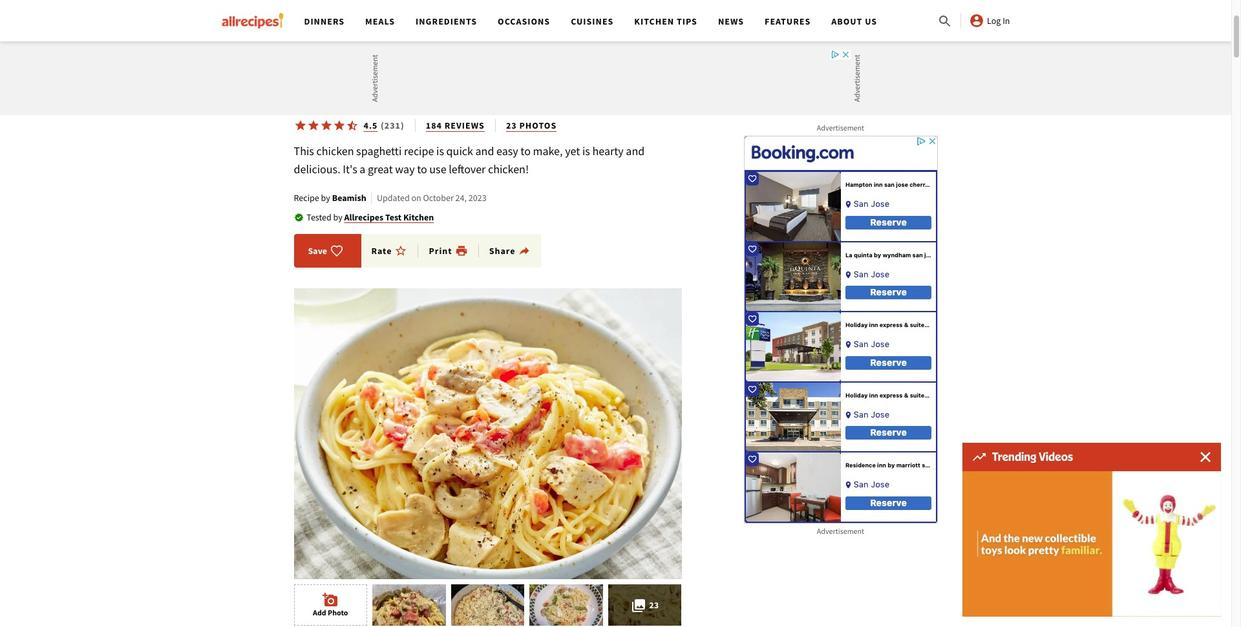Task type: vqa. For each thing, say whether or not it's contained in the screenshot.
and inside THE QUICK AND EASY CHICKEN SPAGHETTI
yes



Task type: describe. For each thing, give the bounding box(es) containing it.
2023
[[469, 192, 487, 204]]

23 photos
[[506, 120, 557, 131]]

2 horizontal spatial and
[[626, 144, 645, 158]]

share button
[[489, 245, 531, 258]]

us
[[865, 16, 878, 27]]

add photo button
[[294, 585, 367, 626]]

updated on october 24, 2023
[[377, 192, 487, 204]]

easy
[[497, 144, 518, 158]]

search image
[[938, 14, 953, 29]]

0 horizontal spatial kitchen
[[404, 212, 434, 223]]

updated
[[377, 192, 410, 204]]

save
[[308, 245, 327, 257]]

delicious.
[[294, 162, 341, 177]]

allrecipes
[[344, 212, 384, 223]]

1 horizontal spatial and
[[476, 144, 494, 158]]

3 star image from the left
[[333, 119, 346, 132]]

log in
[[988, 15, 1010, 27]]

quick and easy chicken spaghetti
[[294, 39, 606, 111]]

about us
[[832, 16, 878, 27]]

photo
[[328, 608, 348, 618]]

save button
[[304, 245, 347, 258]]

hearty
[[593, 144, 624, 158]]

2 star image from the left
[[320, 119, 333, 132]]

favorite image
[[331, 245, 343, 258]]

photos
[[520, 120, 557, 131]]

184 reviews
[[426, 120, 485, 131]]

add photo
[[313, 608, 348, 618]]

and inside quick and easy chicken spaghetti
[[377, 39, 428, 77]]

chicken!
[[488, 162, 529, 177]]

cuisines link
[[571, 16, 614, 27]]

print image
[[455, 245, 468, 258]]

dinners
[[304, 16, 345, 27]]

tips
[[677, 16, 698, 27]]

kitchen tips
[[635, 16, 698, 27]]

easy
[[434, 39, 494, 77]]

star image
[[307, 119, 320, 132]]

about us link
[[832, 16, 878, 27]]

chicken
[[317, 144, 354, 158]]

recipe
[[294, 192, 319, 204]]

tested
[[307, 212, 332, 223]]

trending image
[[973, 453, 986, 461]]

features link
[[765, 16, 811, 27]]

star half image
[[346, 119, 359, 132]]

23 button
[[608, 585, 682, 626]]

by for recipe
[[321, 192, 330, 204]]

dinners link
[[304, 16, 345, 27]]

recipe by beamish
[[294, 192, 366, 204]]

account image
[[969, 13, 985, 28]]

print button
[[429, 245, 468, 258]]

0 vertical spatial to
[[521, 144, 531, 158]]

video player application
[[963, 471, 1222, 617]]

test
[[385, 212, 402, 223]]

ingredients
[[416, 16, 477, 27]]

high angle, looking at a large bowl of chicken spaghetti image
[[294, 289, 682, 580]]

trending videos
[[993, 450, 1073, 464]]

cuisines
[[571, 16, 614, 27]]

tested by allrecipes test kitchen
[[307, 212, 434, 223]]

this chicken spaghetti recipe is quick and easy to make, yet is hearty and delicious. it's a great way to use leftover chicken!
[[294, 144, 645, 177]]

features
[[765, 16, 811, 27]]

this
[[294, 144, 314, 158]]

leftover
[[449, 162, 486, 177]]

4.5
[[364, 120, 378, 131]]

videos
[[1039, 450, 1073, 464]]

add photo image
[[323, 593, 338, 608]]



Task type: locate. For each thing, give the bounding box(es) containing it.
add
[[313, 608, 326, 618]]

occasions
[[498, 16, 550, 27]]

1 horizontal spatial is
[[583, 144, 590, 158]]

and down meals link
[[377, 39, 428, 77]]

23 for 23 photos
[[506, 120, 517, 131]]

log
[[988, 15, 1001, 27]]

in
[[1003, 15, 1010, 27]]

chicken
[[501, 39, 606, 77]]

star image up chicken
[[333, 119, 346, 132]]

spaghetti
[[294, 73, 422, 111]]

0 horizontal spatial by
[[321, 192, 330, 204]]

is right yet
[[583, 144, 590, 158]]

kitchen left tips
[[635, 16, 675, 27]]

recipe
[[404, 144, 434, 158]]

reviews
[[445, 120, 485, 131]]

star image up this
[[294, 119, 307, 132]]

1 vertical spatial 23
[[649, 600, 659, 611]]

home image
[[221, 13, 284, 28]]

by right 'tested'
[[333, 212, 343, 223]]

spaghetti
[[356, 144, 402, 158]]

meals
[[365, 16, 395, 27]]

occasions link
[[498, 16, 550, 27]]

quick
[[294, 39, 371, 77]]

print
[[429, 245, 452, 257]]

advertisement region
[[381, 49, 851, 107], [744, 136, 938, 524]]

1 horizontal spatial to
[[521, 144, 531, 158]]

24,
[[456, 192, 467, 204]]

0 horizontal spatial 23
[[506, 120, 517, 131]]

october
[[423, 192, 454, 204]]

0 vertical spatial advertisement region
[[381, 49, 851, 107]]

share image
[[518, 245, 531, 258]]

1 vertical spatial kitchen
[[404, 212, 434, 223]]

log in link
[[969, 13, 1010, 28]]

1 horizontal spatial 23
[[649, 600, 659, 611]]

it's
[[343, 162, 357, 177]]

to left the use at left top
[[417, 162, 427, 177]]

1 star image from the left
[[294, 119, 307, 132]]

a
[[360, 162, 366, 177]]

1 is from the left
[[437, 144, 444, 158]]

is
[[437, 144, 444, 158], [583, 144, 590, 158]]

184
[[426, 120, 442, 131]]

and
[[377, 39, 428, 77], [476, 144, 494, 158], [626, 144, 645, 158]]

use
[[430, 162, 447, 177]]

0 vertical spatial 23
[[506, 120, 517, 131]]

star image left star half 'image'
[[320, 119, 333, 132]]

kitchen
[[635, 16, 675, 27], [404, 212, 434, 223]]

star image
[[294, 119, 307, 132], [320, 119, 333, 132], [333, 119, 346, 132]]

23 for 23
[[649, 600, 659, 611]]

rate
[[372, 245, 392, 257]]

close image
[[1201, 452, 1211, 462]]

0 horizontal spatial and
[[377, 39, 428, 77]]

share
[[489, 245, 516, 257]]

kitchen down on
[[404, 212, 434, 223]]

make,
[[533, 144, 563, 158]]

great
[[368, 162, 393, 177]]

ingredients link
[[416, 16, 477, 27]]

news link
[[718, 16, 744, 27]]

4.5 (231)
[[364, 120, 405, 131]]

0 vertical spatial kitchen
[[635, 16, 675, 27]]

by right recipe
[[321, 192, 330, 204]]

quick
[[447, 144, 473, 158]]

1 vertical spatial to
[[417, 162, 427, 177]]

navigation containing dinners
[[294, 0, 938, 41]]

0 horizontal spatial is
[[437, 144, 444, 158]]

1 horizontal spatial kitchen
[[635, 16, 675, 27]]

1 vertical spatial advertisement region
[[744, 136, 938, 524]]

and right hearty
[[626, 144, 645, 158]]

meals link
[[365, 16, 395, 27]]

rate button
[[372, 245, 419, 258]]

star empty image
[[395, 245, 408, 258]]

23 inside button
[[649, 600, 659, 611]]

is up the use at left top
[[437, 144, 444, 158]]

(231)
[[381, 120, 405, 131]]

and left easy
[[476, 144, 494, 158]]

to
[[521, 144, 531, 158], [417, 162, 427, 177]]

kitchen tips link
[[635, 16, 698, 27]]

to right easy
[[521, 144, 531, 158]]

yet
[[565, 144, 580, 158]]

beamish
[[332, 192, 366, 204]]

on
[[412, 192, 421, 204]]

0 vertical spatial by
[[321, 192, 330, 204]]

2 is from the left
[[583, 144, 590, 158]]

allrecipes test kitchen link
[[344, 212, 434, 223]]

1 vertical spatial by
[[333, 212, 343, 223]]

0 horizontal spatial to
[[417, 162, 427, 177]]

by
[[321, 192, 330, 204], [333, 212, 343, 223]]

1 horizontal spatial by
[[333, 212, 343, 223]]

trending
[[993, 450, 1037, 464]]

about
[[832, 16, 863, 27]]

by for tested
[[333, 212, 343, 223]]

navigation
[[294, 0, 938, 41]]

news
[[718, 16, 744, 27]]

23
[[506, 120, 517, 131], [649, 600, 659, 611]]

way
[[395, 162, 415, 177]]



